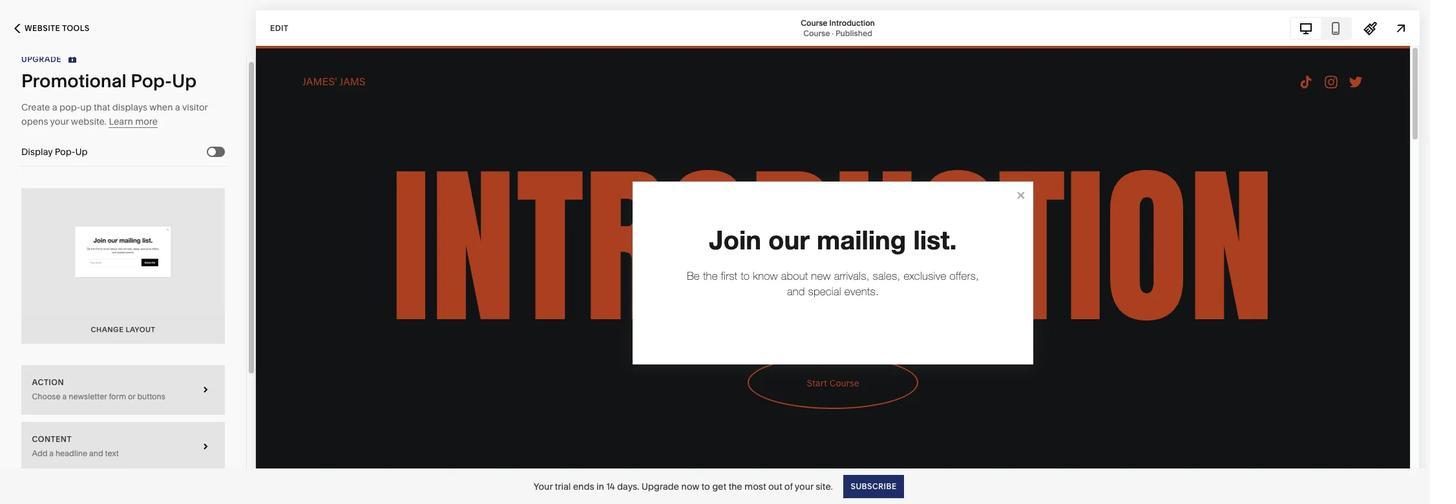 Task type: locate. For each thing, give the bounding box(es) containing it.
1 horizontal spatial pop-
[[131, 70, 172, 92]]

ends
[[573, 481, 594, 492]]

0 vertical spatial up
[[172, 70, 197, 92]]

in
[[596, 481, 604, 492]]

promotional pop-up
[[21, 70, 197, 92]]

tab list
[[1291, 18, 1351, 38]]

·
[[832, 28, 834, 38]]

upgrade
[[21, 54, 61, 64], [642, 481, 679, 492]]

newsletter
[[69, 392, 107, 402]]

display pop-up
[[21, 146, 88, 158]]

up
[[172, 70, 197, 92], [75, 146, 88, 158]]

0 vertical spatial upgrade
[[21, 54, 61, 64]]

up for promotional pop-up
[[172, 70, 197, 92]]

1 horizontal spatial up
[[172, 70, 197, 92]]

0 horizontal spatial up
[[75, 146, 88, 158]]

upgrade down website
[[21, 54, 61, 64]]

subscribe button
[[843, 475, 904, 498]]

tools
[[62, 23, 90, 33]]

visitor
[[182, 101, 208, 113]]

1 vertical spatial pop-
[[55, 146, 75, 158]]

1 vertical spatial upgrade
[[642, 481, 679, 492]]

buttons
[[137, 392, 165, 402]]

1 vertical spatial your
[[795, 481, 814, 492]]

website tools
[[25, 23, 90, 33]]

displays
[[112, 101, 147, 113]]

pop- for display
[[55, 146, 75, 158]]

website.
[[71, 116, 107, 127]]

1 vertical spatial up
[[75, 146, 88, 158]]

0 horizontal spatial your
[[50, 116, 69, 127]]

or
[[128, 392, 135, 402]]

pop- for promotional
[[131, 70, 172, 92]]

action choose a newsletter form or buttons
[[32, 378, 165, 402]]

course
[[801, 18, 828, 27], [803, 28, 830, 38]]

0 vertical spatial pop-
[[131, 70, 172, 92]]

your inside create a pop-up that displays when a visitor opens your website.
[[50, 116, 69, 127]]

to
[[702, 481, 710, 492]]

pop-
[[131, 70, 172, 92], [55, 146, 75, 158]]

subscribe
[[851, 481, 897, 491]]

now
[[681, 481, 699, 492]]

0 horizontal spatial pop-
[[55, 146, 75, 158]]

a inside action choose a newsletter form or buttons
[[62, 392, 67, 402]]

up for display pop-up
[[75, 146, 88, 158]]

your down pop-
[[50, 116, 69, 127]]

headline
[[56, 449, 87, 458]]

course left introduction
[[801, 18, 828, 27]]

pop- up when
[[131, 70, 172, 92]]

a
[[52, 101, 57, 113], [175, 101, 180, 113], [62, 392, 67, 402], [49, 449, 54, 458]]

website tools button
[[0, 14, 104, 43]]

most
[[745, 481, 766, 492]]

14
[[606, 481, 615, 492]]

learn more
[[109, 116, 158, 127]]

edit
[[270, 23, 289, 33]]

a right add
[[49, 449, 54, 458]]

of
[[784, 481, 793, 492]]

your
[[50, 116, 69, 127], [795, 481, 814, 492]]

choose
[[32, 392, 61, 402]]

layout
[[126, 325, 155, 334]]

1 horizontal spatial upgrade
[[642, 481, 679, 492]]

a right 'choose'
[[62, 392, 67, 402]]

0 horizontal spatial upgrade
[[21, 54, 61, 64]]

upgrade left now
[[642, 481, 679, 492]]

create a pop-up that displays when a visitor opens your website.
[[21, 101, 208, 127]]

your right of
[[795, 481, 814, 492]]

a left pop-
[[52, 101, 57, 113]]

up up the visitor
[[172, 70, 197, 92]]

change
[[91, 325, 124, 334]]

0 vertical spatial course
[[801, 18, 828, 27]]

course left · in the top of the page
[[803, 28, 830, 38]]

more
[[135, 116, 158, 127]]

site.
[[816, 481, 833, 492]]

pop- right display
[[55, 146, 75, 158]]

up down website.
[[75, 146, 88, 158]]

0 vertical spatial your
[[50, 116, 69, 127]]

1 horizontal spatial your
[[795, 481, 814, 492]]



Task type: vqa. For each thing, say whether or not it's contained in the screenshot.
be
no



Task type: describe. For each thing, give the bounding box(es) containing it.
published
[[836, 28, 872, 38]]

when
[[149, 101, 173, 113]]

course introduction course · published
[[801, 18, 875, 38]]

opens
[[21, 116, 48, 127]]

get
[[712, 481, 726, 492]]

add
[[32, 449, 47, 458]]

website
[[25, 23, 60, 33]]

the
[[729, 481, 742, 492]]

a right when
[[175, 101, 180, 113]]

display
[[21, 146, 53, 158]]

create
[[21, 101, 50, 113]]

up
[[80, 101, 92, 113]]

days.
[[617, 481, 639, 492]]

edit button
[[262, 16, 297, 40]]

content
[[32, 435, 72, 444]]

out
[[768, 481, 782, 492]]

change layout
[[91, 325, 155, 334]]

learn more link
[[109, 116, 158, 128]]

form
[[109, 392, 126, 402]]

learn
[[109, 116, 133, 127]]

your
[[534, 481, 553, 492]]

that
[[94, 101, 110, 113]]

a inside "content add a headline and text"
[[49, 449, 54, 458]]

Display Pop-Up checkbox
[[208, 148, 216, 155]]

introduction
[[829, 18, 875, 27]]

and
[[89, 449, 103, 458]]

your trial ends in 14 days. upgrade now to get the most out of your site.
[[534, 481, 833, 492]]

text
[[105, 449, 119, 458]]

trial
[[555, 481, 571, 492]]

promotional
[[21, 70, 127, 92]]

content add a headline and text
[[32, 435, 119, 458]]

action
[[32, 378, 64, 387]]

1 vertical spatial course
[[803, 28, 830, 38]]

pop-
[[60, 101, 80, 113]]

upgrade button
[[21, 52, 79, 67]]

change layout link
[[21, 188, 225, 344]]

upgrade inside button
[[21, 54, 61, 64]]

overlay center card 01 image
[[21, 188, 225, 315]]



